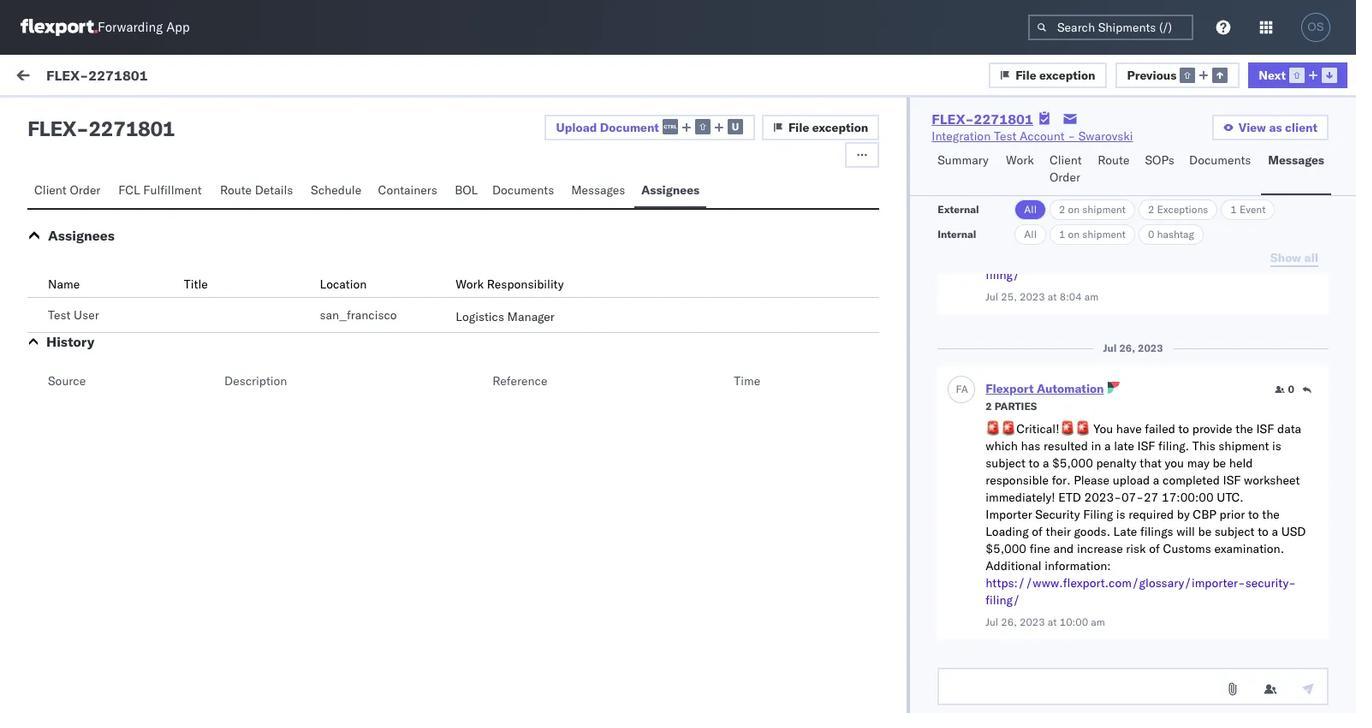Task type: locate. For each thing, give the bounding box(es) containing it.
1 all button from the top
[[1015, 200, 1047, 220]]

etd
[[1059, 490, 1082, 505]]

0 horizontal spatial client
[[34, 182, 67, 198]]

k
[[274, 326, 282, 342]]

subject
[[986, 456, 1026, 471], [1215, 524, 1255, 540]]

work right import
[[167, 70, 196, 86]]

you down filing.
[[1165, 456, 1185, 471]]

flex-2271801 up integration
[[932, 110, 1034, 128]]

0 horizontal spatial file exception
[[789, 120, 869, 135]]

1 vertical spatial omkar savant
[[83, 297, 159, 312]]

0 vertical spatial https://www.flexport.com/glossary/importer-security- filing/ link
[[986, 250, 1297, 283]]

07-
[[1122, 490, 1144, 505]]

exception: warehouse
[[54, 215, 182, 230]]

documents button up '1 event' on the right top of the page
[[1183, 145, 1262, 195]]

isf left 'data'
[[1257, 421, 1275, 437]]

1 at from the top
[[1048, 290, 1057, 303]]

$5,000 down loading
[[986, 541, 1027, 557]]

https://www.flexport.com/glossary/importer- down 1 on shipment in the right of the page
[[986, 250, 1246, 266]]

1 all from the top
[[1025, 203, 1037, 216]]

penalty
[[1097, 456, 1137, 471]]

1 horizontal spatial client
[[1050, 152, 1082, 168]]

0 left the hashtag
[[1148, 228, 1155, 241]]

shipment,
[[217, 326, 271, 342]]

0 vertical spatial file
[[1016, 67, 1037, 83]]

this down 'notifying'
[[101, 343, 124, 359]]

2023 down https://www.flexport.com/glossary/importer-security- filing/ jul 25, 2023 at 8:04 am
[[1138, 342, 1164, 355]]

2 horizontal spatial 2
[[1148, 203, 1155, 216]]

1 horizontal spatial that
[[1140, 456, 1162, 471]]

san_francisco
[[320, 307, 397, 323]]

0 vertical spatial o
[[57, 187, 63, 198]]

458574 down the late
[[1093, 542, 1138, 557]]

client order
[[1050, 152, 1082, 185], [34, 182, 101, 198]]

jul inside 🚨🚨critical!🚨🚨 you have failed to provide the isf data which has resulted in a late isf filing. this shipment is subject to a $5,000 penalty that you may be held responsible for. please upload a completed isf worksheet immediately! etd 2023-07-27 17:00:00 utc. importer security filing is required by cbp prior to the loading of their goods. late filings will be subject to a usd $5,000 fine and increase risk of customs examination. additional information: https://www.flexport.com/glossary/importer-security- filing/ jul 26, 2023 at 10:00 am
[[986, 616, 999, 629]]

my
[[17, 66, 44, 90]]

0 vertical spatial all button
[[1015, 200, 1047, 220]]

bol button
[[448, 175, 486, 208]]

1 horizontal spatial messages button
[[1262, 145, 1332, 195]]

notifying
[[92, 326, 140, 342]]

a right in
[[1105, 439, 1111, 454]]

1
[[1231, 203, 1237, 216], [1059, 228, 1066, 241]]

omkar savant
[[83, 185, 159, 201], [83, 297, 159, 312]]

jul inside https://www.flexport.com/glossary/importer-security- filing/ jul 25, 2023 at 8:04 am
[[986, 290, 999, 303]]

immediately!
[[986, 490, 1056, 505]]

1 flex- 458574 from the top
[[1057, 216, 1138, 232]]

1 vertical spatial savant
[[122, 297, 159, 312]]

1 horizontal spatial be
[[1213, 456, 1227, 471]]

458574 up penalty
[[1093, 439, 1138, 454]]

0 vertical spatial internal
[[115, 109, 157, 124]]

1 horizontal spatial work
[[1096, 148, 1119, 161]]

has inside 🚨🚨critical!🚨🚨 you have failed to provide the isf data which has resulted in a late isf filing. this shipment is subject to a $5,000 penalty that you may be held responsible for. please upload a completed isf worksheet immediately! etd 2023-07-27 17:00:00 utc. importer security filing is required by cbp prior to the loading of their goods. late filings will be subject to a usd $5,000 fine and increase risk of customs examination. additional information: https://www.flexport.com/glossary/importer-security- filing/ jul 26, 2023 at 10:00 am
[[1021, 439, 1041, 454]]

26, down https://www.flexport.com/glossary/importer-security- filing/ jul 25, 2023 at 8:04 am
[[1120, 342, 1136, 355]]

1 horizontal spatial external
[[938, 203, 980, 216]]

shipment for 2 on shipment
[[1083, 203, 1126, 216]]

file exception
[[1016, 67, 1096, 83], [789, 120, 869, 135]]

a up 27
[[1154, 473, 1160, 488]]

next button
[[1249, 62, 1348, 88]]

at left 10:00
[[1048, 616, 1057, 629]]

been
[[369, 326, 396, 342]]

1 vertical spatial that
[[1140, 456, 1162, 471]]

0 vertical spatial security-
[[1246, 250, 1297, 266]]

filing/ up 25,
[[986, 267, 1021, 283]]

category
[[761, 148, 803, 161]]

required
[[1129, 507, 1174, 522]]

(0) down import work button
[[160, 109, 182, 124]]

am
[[1085, 290, 1099, 303], [1091, 616, 1106, 629]]

1 horizontal spatial order
[[1050, 170, 1081, 185]]

458574 down https://www.flexport.com/glossary/importer-security- filing/ jul 25, 2023 at 8:04 am
[[1093, 328, 1138, 343]]

2023 inside 🚨🚨critical!🚨🚨 you have failed to provide the isf data which has resulted in a late isf filing. this shipment is subject to a $5,000 penalty that you may be held responsible for. please upload a completed isf worksheet immediately! etd 2023-07-27 17:00:00 utc. importer security filing is required by cbp prior to the loading of their goods. late filings will be subject to a usd $5,000 fine and increase risk of customs examination. additional information: https://www.flexport.com/glossary/importer-security- filing/ jul 26, 2023 at 10:00 am
[[1020, 616, 1046, 629]]

1 vertical spatial messages
[[571, 182, 625, 198]]

https://www.flexport.com/glossary/importer- inside 🚨🚨critical!🚨🚨 you have failed to provide the isf data which has resulted in a late isf filing. this shipment is subject to a $5,000 penalty that you may be held responsible for. please upload a completed isf worksheet immediately! etd 2023-07-27 17:00:00 utc. importer security filing is required by cbp prior to the loading of their goods. late filings will be subject to a usd $5,000 fine and increase risk of customs examination. additional information: https://www.flexport.com/glossary/importer-security- filing/ jul 26, 2023 at 10:00 am
[[986, 576, 1246, 591]]

may
[[223, 361, 245, 376], [1188, 456, 1210, 471]]

test down flex-2271801 link
[[994, 128, 1017, 144]]

documents button right 'bol'
[[486, 175, 565, 208]]

test up we
[[48, 307, 71, 323]]

0 horizontal spatial that
[[165, 326, 187, 342]]

external inside button
[[27, 109, 72, 124]]

internal for internal (0)
[[115, 109, 157, 124]]

2 up 1 on shipment in the right of the page
[[1059, 203, 1066, 216]]

filings
[[1141, 524, 1174, 540]]

held
[[1230, 456, 1253, 471]]

26, down logistics manager
[[486, 328, 505, 343]]

0 vertical spatial test
[[994, 128, 1017, 144]]

assignees button up great lucrative
[[48, 227, 115, 244]]

2 all button from the top
[[1015, 224, 1047, 245]]

1 resize handle column header from the left
[[435, 143, 456, 598]]

of down filings
[[1150, 541, 1161, 557]]

1 vertical spatial you
[[1165, 456, 1185, 471]]

0 for 0
[[1289, 383, 1295, 396]]

order up exception:
[[70, 182, 101, 198]]

1 vertical spatial shipment
[[1083, 228, 1126, 241]]

0 horizontal spatial messages
[[571, 182, 625, 198]]

security- down event in the top right of the page
[[1246, 250, 1297, 266]]

0 vertical spatial this
[[101, 343, 124, 359]]

file
[[1016, 67, 1037, 83], [789, 120, 810, 135]]

internal (0) button
[[108, 101, 192, 134]]

work for my
[[49, 66, 93, 90]]

0 vertical spatial exception
[[1040, 67, 1096, 83]]

1 horizontal spatial 1
[[1231, 203, 1237, 216]]

shipment down 2 on shipment
[[1083, 228, 1126, 241]]

1 security- from the top
[[1246, 250, 1297, 266]]

0 vertical spatial jul
[[986, 290, 999, 303]]

0 horizontal spatial has
[[347, 326, 366, 342]]

that up may impact delivery
[[165, 326, 187, 342]]

fcl fulfillment
[[118, 182, 202, 198]]

0 vertical spatial omkar
[[83, 185, 119, 201]]

savant
[[122, 185, 159, 201], [122, 297, 159, 312]]

order
[[1050, 170, 1081, 185], [70, 182, 101, 198]]

0 vertical spatial at
[[1048, 290, 1057, 303]]

- down my work on the top of the page
[[76, 116, 89, 141]]

1 horizontal spatial work
[[456, 277, 484, 292]]

route inside route details button
[[220, 182, 252, 198]]

1 filing/ from the top
[[986, 267, 1021, 283]]

0 horizontal spatial isf
[[1138, 439, 1156, 454]]

a
[[962, 382, 969, 395]]

1 horizontal spatial flex-2271801
[[932, 110, 1034, 128]]

containers
[[378, 182, 438, 198]]

flexport automation button
[[986, 381, 1105, 397]]

file up integration test account - swarovski link
[[1016, 67, 1037, 83]]

0 vertical spatial may
[[223, 361, 245, 376]]

omkar savant up exception: warehouse
[[83, 185, 159, 201]]

file up category
[[789, 120, 810, 135]]

2023 left 10:00
[[1020, 616, 1046, 629]]

subject down the which at right bottom
[[986, 456, 1026, 471]]

1 vertical spatial o
[[57, 298, 63, 309]]

is up the late
[[1117, 507, 1126, 522]]

17:00:00
[[1162, 490, 1214, 505]]

0 horizontal spatial internal
[[115, 109, 157, 124]]

your inside your understanding with
[[209, 378, 232, 393]]

0 vertical spatial of
[[1032, 524, 1043, 540]]

0 vertical spatial on
[[1068, 203, 1080, 216]]

filing.
[[1159, 439, 1190, 454]]

k,
[[296, 326, 308, 342]]

1 vertical spatial o s
[[57, 298, 68, 309]]

may inside may impact delivery
[[223, 361, 245, 376]]

on down 2 on shipment
[[1068, 228, 1080, 241]]

0 horizontal spatial 2
[[986, 400, 992, 413]]

0 horizontal spatial 1
[[1059, 228, 1066, 241]]

filing/ inside https://www.flexport.com/glossary/importer-security- filing/ jul 25, 2023 at 8:04 am
[[986, 267, 1021, 283]]

1 vertical spatial security-
[[1246, 576, 1297, 591]]

examination.
[[1215, 541, 1285, 557]]

0 horizontal spatial may
[[223, 361, 245, 376]]

your left shipment,
[[190, 326, 214, 342]]

summary
[[938, 152, 989, 168]]

view as client button
[[1213, 115, 1329, 140]]

to up responsible
[[1029, 456, 1040, 471]]

exception
[[1040, 67, 1096, 83], [813, 120, 869, 135]]

description
[[224, 373, 287, 389]]

document
[[600, 120, 659, 135]]

omkar savant up 'notifying'
[[83, 297, 159, 312]]

a down resulted
[[1043, 456, 1050, 471]]

0 horizontal spatial subject
[[986, 456, 1026, 471]]

resize handle column header
[[435, 143, 456, 598], [732, 143, 753, 598], [1029, 143, 1049, 598], [1326, 143, 1346, 598]]

security
[[1036, 507, 1081, 522]]

https://www.flexport.com/glossary/importer-security- filing/ link down the risk
[[986, 576, 1297, 608]]

0 horizontal spatial you
[[143, 326, 162, 342]]

2 left exceptions
[[1148, 203, 1155, 216]]

1 savant from the top
[[122, 185, 159, 201]]

jul left 25,
[[986, 290, 999, 303]]

route inside route button
[[1098, 152, 1130, 168]]

user
[[74, 307, 99, 323]]

0 horizontal spatial of
[[1032, 524, 1043, 540]]

2 https://www.flexport.com/glossary/importer-security- filing/ link from the top
[[986, 576, 1297, 608]]

$5,000
[[1053, 456, 1094, 471], [986, 541, 1027, 557]]

25,
[[1001, 290, 1017, 303]]

2 inside button
[[986, 400, 992, 413]]

external for external (0)
[[27, 109, 72, 124]]

devan
[[311, 326, 344, 342]]

0 vertical spatial o s
[[57, 187, 68, 198]]

assignees down the upload document button
[[641, 182, 700, 198]]

(0) for external (0)
[[76, 109, 98, 124]]

flex - 2271801
[[27, 116, 175, 141]]

0 horizontal spatial messages button
[[565, 175, 635, 208]]

flex- right 'my'
[[46, 66, 88, 84]]

of up fine
[[1032, 524, 1043, 540]]

account
[[1020, 128, 1065, 144]]

at left 8:04 at right
[[1048, 290, 1057, 303]]

0 vertical spatial route
[[1098, 152, 1130, 168]]

savant up warehouse
[[122, 185, 159, 201]]

1 s from the top
[[63, 187, 68, 198]]

external down my work on the top of the page
[[27, 109, 72, 124]]

1 horizontal spatial may
[[1188, 456, 1210, 471]]

0 horizontal spatial external
[[27, 109, 72, 124]]

work up logistics
[[456, 277, 484, 292]]

route button
[[1091, 145, 1139, 195]]

the right "provide"
[[1236, 421, 1254, 437]]

route for route
[[1098, 152, 1130, 168]]

filing/ down "additional"
[[986, 593, 1021, 608]]

0 vertical spatial documents
[[1190, 152, 1252, 168]]

internal inside button
[[115, 109, 157, 124]]

0 vertical spatial assignees
[[641, 182, 700, 198]]

26, for jul
[[1120, 342, 1136, 355]]

isf down the failed
[[1138, 439, 1156, 454]]

26,
[[486, 328, 505, 343], [1120, 342, 1136, 355], [1001, 616, 1017, 629]]

forwarding
[[98, 19, 163, 36]]

time
[[734, 373, 761, 389]]

client down 'account'
[[1050, 152, 1082, 168]]

0 up 'data'
[[1289, 383, 1295, 396]]

458574 down 2 on shipment
[[1093, 216, 1138, 232]]

1 vertical spatial assignees
[[48, 227, 115, 244]]

impact
[[248, 361, 285, 376]]

0 vertical spatial be
[[1213, 456, 1227, 471]]

2 filing/ from the top
[[986, 593, 1021, 608]]

26, inside 🚨🚨critical!🚨🚨 you have failed to provide the isf data which has resulted in a late isf filing. this shipment is subject to a $5,000 penalty that you may be held responsible for. please upload a completed isf worksheet immediately! etd 2023-07-27 17:00:00 utc. importer security filing is required by cbp prior to the loading of their goods. late filings will be subject to a usd $5,000 fine and increase risk of customs examination. additional information: https://www.flexport.com/glossary/importer-security- filing/ jul 26, 2023 at 10:00 am
[[1001, 616, 1017, 629]]

2 resize handle column header from the left
[[732, 143, 753, 598]]

which
[[986, 439, 1018, 454]]

26, down "additional"
[[1001, 616, 1017, 629]]

0 horizontal spatial assignees
[[48, 227, 115, 244]]

order down related
[[1050, 170, 1081, 185]]

1 on from the top
[[1068, 203, 1080, 216]]

location
[[320, 277, 367, 292]]

1 omkar savant from the top
[[83, 185, 159, 201]]

2271801 down forwarding
[[88, 66, 148, 84]]

2 on from the top
[[1068, 228, 1080, 241]]

client order up exception:
[[34, 182, 101, 198]]

0 vertical spatial messages
[[1269, 152, 1325, 168]]

file exception up category
[[789, 120, 869, 135]]

route down swarovski
[[1098, 152, 1130, 168]]

1 horizontal spatial internal
[[938, 228, 977, 241]]

1 vertical spatial 1
[[1059, 228, 1066, 241]]

2 vertical spatial isf
[[1224, 473, 1241, 488]]

0 vertical spatial that
[[165, 326, 187, 342]]

1 horizontal spatial 0
[[1289, 383, 1295, 396]]

1 on shipment
[[1059, 228, 1126, 241]]

app
[[166, 19, 190, 36]]

1 vertical spatial may
[[1188, 456, 1210, 471]]

integration
[[932, 128, 991, 144]]

that up upload
[[1140, 456, 1162, 471]]

1 horizontal spatial (0)
[[160, 109, 182, 124]]

1 vertical spatial s
[[63, 298, 68, 309]]

2 savant from the top
[[122, 297, 159, 312]]

o s down name
[[57, 298, 68, 309]]

0 horizontal spatial file
[[789, 120, 810, 135]]

understanding
[[235, 378, 314, 393]]

https://www.flexport.com/glossary/importer- inside https://www.flexport.com/glossary/importer-security- filing/ jul 25, 2023 at 8:04 am
[[986, 250, 1246, 266]]

omkar up 'notifying'
[[83, 297, 119, 312]]

file exception button
[[989, 62, 1107, 88], [989, 62, 1107, 88], [762, 115, 880, 140], [762, 115, 880, 140]]

of
[[1032, 524, 1043, 540], [1150, 541, 1161, 557]]

2023 right 25,
[[1020, 290, 1046, 303]]

may left the impact
[[223, 361, 245, 376]]

2 (0) from the left
[[160, 109, 182, 124]]

2 s from the top
[[63, 298, 68, 309]]

1 horizontal spatial has
[[1021, 439, 1041, 454]]

client order down 'account'
[[1050, 152, 1082, 185]]

1 horizontal spatial file
[[1016, 67, 1037, 83]]

file exception up 'account'
[[1016, 67, 1096, 83]]

have
[[1117, 421, 1142, 437]]

1 horizontal spatial test
[[994, 128, 1017, 144]]

1 left event in the top right of the page
[[1231, 203, 1237, 216]]

omkar up exception:
[[83, 185, 119, 201]]

1 vertical spatial external
[[938, 203, 980, 216]]

flex- down 2 on shipment
[[1057, 216, 1093, 232]]

1 omkar from the top
[[83, 185, 119, 201]]

os
[[1308, 21, 1325, 33]]

1 vertical spatial on
[[1068, 228, 1080, 241]]

the
[[1236, 421, 1254, 437], [1263, 507, 1280, 522]]

- up related
[[1068, 128, 1076, 144]]

None text field
[[938, 668, 1329, 706]]

route details button
[[213, 175, 304, 208]]

1 horizontal spatial is
[[1273, 439, 1282, 454]]

1 https://www.flexport.com/glossary/importer- from the top
[[986, 250, 1246, 266]]

s down name
[[63, 298, 68, 309]]

0 vertical spatial assignees button
[[635, 175, 707, 208]]

1 vertical spatial https://www.flexport.com/glossary/importer-security- filing/ link
[[986, 576, 1297, 608]]

o
[[57, 187, 63, 198], [57, 298, 63, 309]]

1 vertical spatial client
[[34, 182, 67, 198]]

client up exception:
[[34, 182, 67, 198]]

s up exception:
[[63, 187, 68, 198]]

security- down examination.
[[1246, 576, 1297, 591]]

am right 10:00
[[1091, 616, 1106, 629]]

0 vertical spatial omkar savant
[[83, 185, 159, 201]]

that inside we are notifying you that your shipment, k & k, devan has been delayed. this expected.
[[165, 326, 187, 342]]

2 all from the top
[[1025, 228, 1037, 241]]

1 (0) from the left
[[76, 109, 98, 124]]

your inside we are notifying you that your shipment, k & k, devan has been delayed. this expected.
[[190, 326, 214, 342]]

documents down view
[[1190, 152, 1252, 168]]

2 security- from the top
[[1246, 576, 1297, 591]]

$5,000 down resulted
[[1053, 456, 1094, 471]]

3 458574 from the top
[[1093, 439, 1138, 454]]

0 horizontal spatial (0)
[[76, 109, 98, 124]]

1 vertical spatial work
[[1006, 152, 1035, 168]]

1 https://www.flexport.com/glossary/importer-security- filing/ link from the top
[[986, 250, 1297, 283]]

2 exceptions
[[1148, 203, 1209, 216]]

work down integration test account - swarovski link
[[1006, 152, 1035, 168]]

1 horizontal spatial assignees button
[[635, 175, 707, 208]]

flex- 458574 down 2 on shipment
[[1057, 216, 1138, 232]]

route up delay
[[220, 182, 252, 198]]

0 button
[[1275, 383, 1295, 397]]

0 vertical spatial shipment
[[1083, 203, 1126, 216]]

2 458574 from the top
[[1093, 328, 1138, 343]]

1 horizontal spatial 2
[[1059, 203, 1066, 216]]

flex- up integration
[[932, 110, 974, 128]]

all left 1 on shipment in the right of the page
[[1025, 228, 1037, 241]]

0 hashtag
[[1148, 228, 1195, 241]]

by
[[1177, 507, 1190, 522]]

may up completed
[[1188, 456, 1210, 471]]

0 horizontal spatial the
[[1236, 421, 1254, 437]]

2 https://www.flexport.com/glossary/importer- from the top
[[986, 576, 1246, 591]]

manager
[[508, 309, 555, 325]]

flexport. image
[[21, 19, 98, 36]]

that inside 🚨🚨critical!🚨🚨 you have failed to provide the isf data which has resulted in a late isf filing. this shipment is subject to a $5,000 penalty that you may be held responsible for. please upload a completed isf worksheet immediately! etd 2023-07-27 17:00:00 utc. importer security filing is required by cbp prior to the loading of their goods. late filings will be subject to a usd $5,000 fine and increase risk of customs examination. additional information: https://www.flexport.com/glossary/importer-security- filing/ jul 26, 2023 at 10:00 am
[[1140, 456, 1162, 471]]

jul down "additional"
[[986, 616, 999, 629]]

assignees up great lucrative
[[48, 227, 115, 244]]

1 vertical spatial at
[[1048, 616, 1057, 629]]

2 on shipment
[[1059, 203, 1126, 216]]

be down cbp
[[1199, 524, 1212, 540]]

oct 26, 2023, 2:45 pm pdt
[[463, 328, 617, 343]]

0 vertical spatial work
[[167, 70, 196, 86]]

all for 2
[[1025, 203, 1037, 216]]

this
[[101, 343, 124, 359], [1193, 439, 1216, 454]]

savant up 'notifying'
[[122, 297, 159, 312]]

26, for oct
[[486, 328, 505, 343]]

be left held
[[1213, 456, 1227, 471]]

late
[[1114, 524, 1138, 540]]

1 vertical spatial omkar
[[83, 297, 119, 312]]

1 vertical spatial internal
[[938, 228, 977, 241]]

0 inside button
[[1289, 383, 1295, 396]]

am inside https://www.flexport.com/glossary/importer-security- filing/ jul 25, 2023 at 8:04 am
[[1085, 290, 1099, 303]]

internal for internal
[[938, 228, 977, 241]]

458574
[[1093, 216, 1138, 232], [1093, 328, 1138, 343], [1093, 439, 1138, 454], [1093, 542, 1138, 557]]

for.
[[1052, 473, 1071, 488]]

has down san_francisco
[[347, 326, 366, 342]]

jul
[[986, 290, 999, 303], [1104, 342, 1117, 355], [986, 616, 999, 629]]

schedule button
[[304, 175, 371, 208]]

2 at from the top
[[1048, 616, 1057, 629]]

0 horizontal spatial 26,
[[486, 328, 505, 343]]



Task type: describe. For each thing, give the bounding box(es) containing it.
2 for on shipment
[[1059, 203, 1066, 216]]

1 vertical spatial flex-2271801
[[932, 110, 1034, 128]]

prior
[[1220, 507, 1246, 522]]

2023,
[[508, 328, 541, 343]]

responsible
[[986, 473, 1049, 488]]

cbp
[[1193, 507, 1217, 522]]

may inside 🚨🚨critical!🚨🚨 you have failed to provide the isf data which has resulted in a late isf filing. this shipment is subject to a $5,000 penalty that you may be held responsible for. please upload a completed isf worksheet immediately! etd 2023-07-27 17:00:00 utc. importer security filing is required by cbp prior to the loading of their goods. late filings will be subject to a usd $5,000 fine and increase risk of customs examination. additional information: https://www.flexport.com/glossary/importer-security- filing/ jul 26, 2023 at 10:00 am
[[1188, 456, 1210, 471]]

0 horizontal spatial work
[[167, 70, 196, 86]]

to up examination.
[[1258, 524, 1269, 540]]

schedule
[[311, 182, 362, 198]]

1 horizontal spatial subject
[[1215, 524, 1255, 540]]

test user
[[48, 307, 99, 323]]

1 o s from the top
[[57, 187, 68, 198]]

my work
[[17, 66, 93, 90]]

data
[[1278, 421, 1302, 437]]

work button
[[1000, 145, 1043, 195]]

0 vertical spatial $5,000
[[1053, 456, 1094, 471]]

flex- up for.
[[1057, 439, 1093, 454]]

on for 2
[[1068, 203, 1080, 216]]

https://www.flexport.com/glossary/importer-security- filing/ jul 25, 2023 at 8:04 am
[[986, 250, 1297, 303]]

to right prior
[[1249, 507, 1260, 522]]

importer
[[986, 507, 1033, 522]]

pdt
[[594, 328, 617, 343]]

has inside we are notifying you that your shipment, k & k, devan has been delayed. this expected.
[[347, 326, 366, 342]]

1 for 1 event
[[1231, 203, 1237, 216]]

external (0)
[[27, 109, 98, 124]]

upload
[[1113, 473, 1150, 488]]

a left usd at the bottom right of page
[[1272, 524, 1279, 540]]

external for external
[[938, 203, 980, 216]]

exception:
[[54, 215, 115, 230]]

1 for 1 on shipment
[[1059, 228, 1066, 241]]

3 flex- 458574 from the top
[[1057, 439, 1138, 454]]

🚨🚨critical!🚨🚨
[[986, 421, 1091, 437]]

os button
[[1297, 8, 1336, 47]]

in
[[1092, 439, 1102, 454]]

we are notifying you that your shipment, k & k, devan has been delayed. this expected.
[[51, 326, 396, 376]]

integration test account - swarovski
[[932, 128, 1134, 144]]

0 vertical spatial flex-2271801
[[46, 66, 148, 84]]

2 flex- 458574 from the top
[[1057, 328, 1138, 343]]

1 horizontal spatial assignees
[[641, 182, 700, 198]]

client
[[1286, 120, 1318, 135]]

am inside 🚨🚨critical!🚨🚨 you have failed to provide the isf data which has resulted in a late isf filing. this shipment is subject to a $5,000 penalty that you may be held responsible for. please upload a completed isf worksheet immediately! etd 2023-07-27 17:00:00 utc. importer security filing is required by cbp prior to the loading of their goods. late filings will be subject to a usd $5,000 fine and increase risk of customs examination. additional information: https://www.flexport.com/glossary/importer-security- filing/ jul 26, 2023 at 10:00 am
[[1091, 616, 1106, 629]]

import work
[[128, 70, 196, 86]]

delay
[[224, 215, 257, 230]]

flex- down 8:04 at right
[[1057, 328, 1093, 343]]

and
[[1054, 541, 1074, 557]]

goods.
[[1075, 524, 1111, 540]]

2 for exceptions
[[1148, 203, 1155, 216]]

route for route details
[[220, 182, 252, 198]]

4 resize handle column header from the left
[[1326, 143, 1346, 598]]

worksheet
[[1244, 473, 1301, 488]]

fcl fulfillment button
[[112, 175, 213, 208]]

internal (0)
[[115, 109, 182, 124]]

1 horizontal spatial client order button
[[1043, 145, 1091, 195]]

expected.
[[51, 361, 105, 376]]

flex- up information:
[[1057, 542, 1093, 557]]

name
[[48, 277, 80, 292]]

shipment for 1 on shipment
[[1083, 228, 1126, 241]]

reference
[[493, 373, 548, 389]]

summary button
[[931, 145, 1000, 195]]

🚨🚨critical!🚨🚨 you have failed to provide the isf data which has resulted in a late isf filing. this shipment is subject to a $5,000 penalty that you may be held responsible for. please upload a completed isf worksheet immediately! etd 2023-07-27 17:00:00 utc. importer security filing is required by cbp prior to the loading of their goods. late filings will be subject to a usd $5,000 fine and increase risk of customs examination. additional information: https://www.flexport.com/glossary/importer-security- filing/ jul 26, 2023 at 10:00 am
[[986, 421, 1306, 629]]

may impact delivery
[[51, 361, 285, 393]]

this inside 🚨🚨critical!🚨🚨 you have failed to provide the isf data which has resulted in a late isf filing. this shipment is subject to a $5,000 penalty that you may be held responsible for. please upload a completed isf worksheet immediately! etd 2023-07-27 17:00:00 utc. importer security filing is required by cbp prior to the loading of their goods. late filings will be subject to a usd $5,000 fine and increase risk of customs examination. additional information: https://www.flexport.com/glossary/importer-security- filing/ jul 26, 2023 at 10:00 am
[[1193, 439, 1216, 454]]

delivery
[[51, 378, 94, 393]]

0 vertical spatial subject
[[986, 456, 1026, 471]]

2 o from the top
[[57, 298, 63, 309]]

4 flex- 458574 from the top
[[1057, 542, 1138, 557]]

8:04
[[1060, 290, 1082, 303]]

source
[[48, 373, 86, 389]]

with
[[51, 395, 75, 410]]

related work item/shipment
[[1058, 148, 1192, 161]]

additional
[[986, 558, 1042, 574]]

flexport
[[986, 381, 1034, 397]]

late
[[1114, 439, 1135, 454]]

1 vertical spatial jul
[[1104, 342, 1117, 355]]

2 o s from the top
[[57, 298, 68, 309]]

1 vertical spatial $5,000
[[986, 541, 1027, 557]]

previous button
[[1116, 62, 1240, 88]]

1 horizontal spatial documents button
[[1183, 145, 1262, 195]]

great
[[99, 249, 127, 265]]

upload document
[[556, 120, 659, 135]]

import
[[128, 70, 164, 86]]

work for related
[[1096, 148, 1119, 161]]

1 458574 from the top
[[1093, 216, 1138, 232]]

1 horizontal spatial documents
[[1190, 152, 1252, 168]]

security- inside 🚨🚨critical!🚨🚨 you have failed to provide the isf data which has resulted in a late isf filing. this shipment is subject to a $5,000 penalty that you may be held responsible for. please upload a completed isf worksheet immediately! etd 2023-07-27 17:00:00 utc. importer security filing is required by cbp prior to the loading of their goods. late filings will be subject to a usd $5,000 fine and increase risk of customs examination. additional information: https://www.flexport.com/glossary/importer-security- filing/ jul 26, 2023 at 10:00 am
[[1246, 576, 1297, 591]]

to up filing.
[[1179, 421, 1190, 437]]

2271801 down import
[[89, 116, 175, 141]]

logistics
[[456, 309, 504, 325]]

2 omkar from the top
[[83, 297, 119, 312]]

at inside https://www.flexport.com/glossary/importer-security- filing/ jul 25, 2023 at 8:04 am
[[1048, 290, 1057, 303]]

0 horizontal spatial -
[[76, 116, 89, 141]]

2 omkar savant from the top
[[83, 297, 159, 312]]

forwarding app
[[98, 19, 190, 36]]

0 for 0 hashtag
[[1148, 228, 1155, 241]]

0 horizontal spatial is
[[1117, 507, 1126, 522]]

0 horizontal spatial client order button
[[27, 175, 112, 208]]

2023 inside https://www.flexport.com/glossary/importer-security- filing/ jul 25, 2023 at 8:04 am
[[1020, 290, 1046, 303]]

0 horizontal spatial order
[[70, 182, 101, 198]]

Search Shipments (/) text field
[[1029, 15, 1194, 40]]

3 resize handle column header from the left
[[1029, 143, 1049, 598]]

customs
[[1164, 541, 1212, 557]]

shipment inside 🚨🚨critical!🚨🚨 you have failed to provide the isf data which has resulted in a late isf filing. this shipment is subject to a $5,000 penalty that you may be held responsible for. please upload a completed isf worksheet immediately! etd 2023-07-27 17:00:00 utc. importer security filing is required by cbp prior to the loading of their goods. late filings will be subject to a usd $5,000 fine and increase risk of customs examination. additional information: https://www.flexport.com/glossary/importer-security- filing/ jul 26, 2023 at 10:00 am
[[1219, 439, 1270, 454]]

2023-
[[1085, 490, 1122, 505]]

automation
[[1037, 381, 1105, 397]]

on for 1
[[1068, 228, 1080, 241]]

0 horizontal spatial client order
[[34, 182, 101, 198]]

1 horizontal spatial -
[[760, 328, 768, 343]]

1 vertical spatial the
[[1263, 507, 1280, 522]]

item/shipment
[[1121, 148, 1192, 161]]

0 horizontal spatial documents
[[492, 182, 554, 198]]

fulfillment
[[143, 182, 202, 198]]

parties
[[995, 400, 1037, 413]]

bol
[[455, 182, 478, 198]]

work for work button
[[1006, 152, 1035, 168]]

failed
[[1145, 421, 1176, 437]]

1 vertical spatial test
[[48, 307, 71, 323]]

logistics manager
[[456, 309, 555, 325]]

you inside 🚨🚨critical!🚨🚨 you have failed to provide the isf data which has resulted in a late isf filing. this shipment is subject to a $5,000 penalty that you may be held responsible for. please upload a completed isf worksheet immediately! etd 2023-07-27 17:00:00 utc. importer security filing is required by cbp prior to the loading of their goods. late filings will be subject to a usd $5,000 fine and increase risk of customs examination. additional information: https://www.flexport.com/glossary/importer-security- filing/ jul 26, 2023 at 10:00 am
[[1165, 456, 1185, 471]]

jul 26, 2023
[[1104, 342, 1164, 355]]

delayed.
[[51, 343, 98, 359]]

0 horizontal spatial exception
[[813, 120, 869, 135]]

1 o from the top
[[57, 187, 63, 198]]

2 horizontal spatial -
[[1068, 128, 1076, 144]]

at inside 🚨🚨critical!🚨🚨 you have failed to provide the isf data which has resulted in a late isf filing. this shipment is subject to a $5,000 penalty that you may be held responsible for. please upload a completed isf worksheet immediately! etd 2023-07-27 17:00:00 utc. importer security filing is required by cbp prior to the loading of their goods. late filings will be subject to a usd $5,000 fine and increase risk of customs examination. additional information: https://www.flexport.com/glossary/importer-security- filing/ jul 26, 2023 at 10:00 am
[[1048, 616, 1057, 629]]

you inside we are notifying you that your shipment, k & k, devan has been delayed. this expected.
[[143, 326, 162, 342]]

1 horizontal spatial messages
[[1269, 152, 1325, 168]]

filing/ inside 🚨🚨critical!🚨🚨 you have failed to provide the isf data which has resulted in a late isf filing. this shipment is subject to a $5,000 penalty that you may be held responsible for. please upload a completed isf worksheet immediately! etd 2023-07-27 17:00:00 utc. importer security filing is required by cbp prior to the loading of their goods. late filings will be subject to a usd $5,000 fine and increase risk of customs examination. additional information: https://www.flexport.com/glossary/importer-security- filing/ jul 26, 2023 at 10:00 am
[[986, 593, 1021, 608]]

2 parties
[[986, 400, 1037, 413]]

1 horizontal spatial isf
[[1224, 473, 1241, 488]]

1 vertical spatial file exception
[[789, 120, 869, 135]]

27
[[1144, 490, 1159, 505]]

utc.
[[1217, 490, 1244, 505]]

0 horizontal spatial be
[[1199, 524, 1212, 540]]

1 vertical spatial 2023
[[1138, 342, 1164, 355]]

forwarding app link
[[21, 19, 190, 36]]

1 horizontal spatial client order
[[1050, 152, 1082, 185]]

warehouse
[[118, 215, 182, 230]]

f a
[[956, 382, 969, 395]]

0 vertical spatial isf
[[1257, 421, 1275, 437]]

work for work responsibility
[[456, 277, 484, 292]]

details
[[255, 182, 293, 198]]

4 458574 from the top
[[1093, 542, 1138, 557]]

your understanding with
[[51, 378, 314, 410]]

1 horizontal spatial exception
[[1040, 67, 1096, 83]]

responsibility
[[487, 277, 564, 292]]

0 horizontal spatial documents button
[[486, 175, 565, 208]]

0 vertical spatial file exception
[[1016, 67, 1096, 83]]

all for 1
[[1025, 228, 1037, 241]]

view
[[1239, 120, 1267, 135]]

security- inside https://www.flexport.com/glossary/importer-security- filing/ jul 25, 2023 at 8:04 am
[[1246, 250, 1297, 266]]

containers button
[[371, 175, 448, 208]]

this inside we are notifying you that your shipment, k & k, devan has been delayed. this expected.
[[101, 343, 124, 359]]

1 horizontal spatial of
[[1150, 541, 1161, 557]]

(0) for internal (0)
[[160, 109, 182, 124]]

all button for 1
[[1015, 224, 1047, 245]]

you
[[1094, 421, 1114, 437]]

0 vertical spatial the
[[1236, 421, 1254, 437]]

sops button
[[1139, 145, 1183, 195]]

1 vertical spatial file
[[789, 120, 810, 135]]

all button for 2
[[1015, 200, 1047, 220]]

2271801 up integration test account - swarovski on the top of page
[[974, 110, 1034, 128]]

oct
[[463, 328, 483, 343]]

flex
[[27, 116, 76, 141]]

0 horizontal spatial assignees button
[[48, 227, 115, 244]]

2:45
[[544, 328, 570, 343]]



Task type: vqa. For each thing, say whether or not it's contained in the screenshot.
25,
yes



